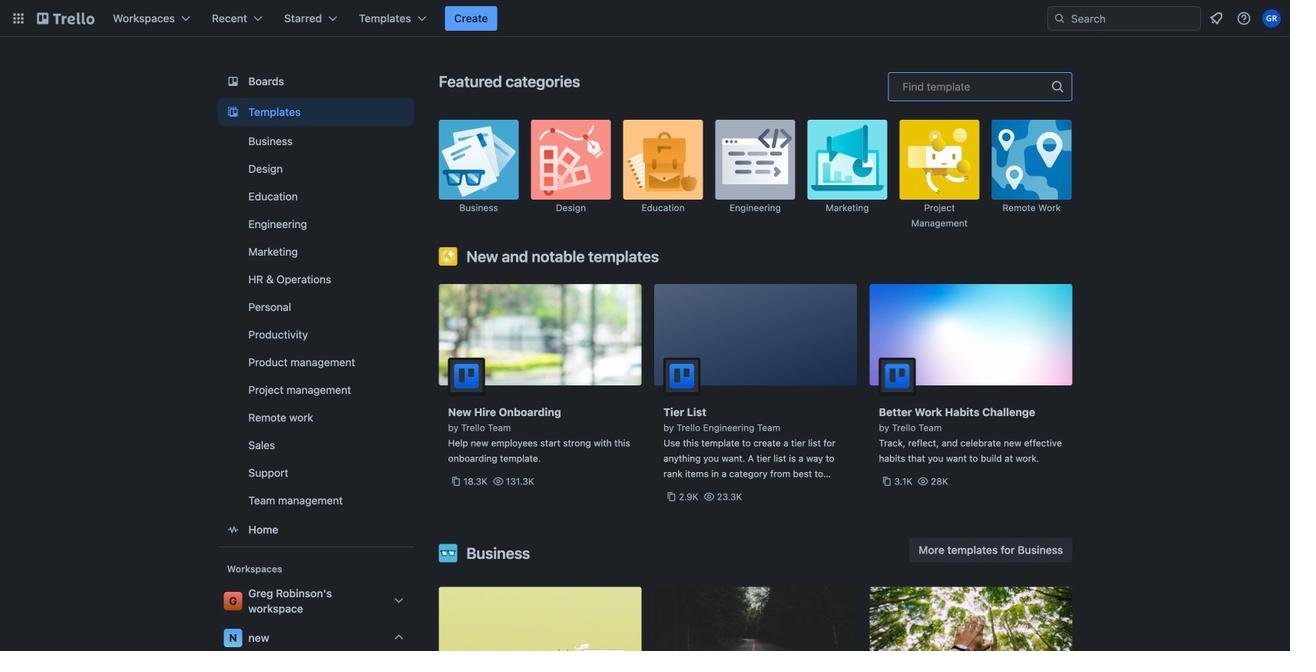 Task type: vqa. For each thing, say whether or not it's contained in the screenshot.
0 Notifications "image"
yes



Task type: describe. For each thing, give the bounding box(es) containing it.
board image
[[224, 72, 242, 91]]

design icon image
[[531, 120, 611, 200]]

Search field
[[1048, 6, 1202, 31]]

template board image
[[224, 103, 242, 121]]

trello engineering team image
[[664, 358, 701, 395]]

greg robinson (gregrobinson96) image
[[1263, 9, 1282, 28]]

engineering icon image
[[716, 120, 796, 200]]

search image
[[1054, 12, 1067, 25]]

remote work icon image
[[992, 120, 1072, 200]]

marketing icon image
[[808, 120, 888, 200]]

trello team image
[[879, 358, 916, 395]]

1 business icon image from the top
[[439, 120, 519, 200]]



Task type: locate. For each thing, give the bounding box(es) containing it.
project management icon image
[[900, 120, 980, 200]]

business icon image
[[439, 120, 519, 200], [439, 544, 458, 563]]

primary element
[[0, 0, 1291, 37]]

0 vertical spatial business icon image
[[439, 120, 519, 200]]

open information menu image
[[1237, 11, 1253, 26]]

2 business icon image from the top
[[439, 544, 458, 563]]

home image
[[224, 521, 242, 539]]

back to home image
[[37, 6, 95, 31]]

trello team image
[[448, 358, 485, 395]]

education icon image
[[624, 120, 704, 200]]

None field
[[889, 72, 1073, 101]]

1 vertical spatial business icon image
[[439, 544, 458, 563]]

0 notifications image
[[1208, 9, 1226, 28]]



